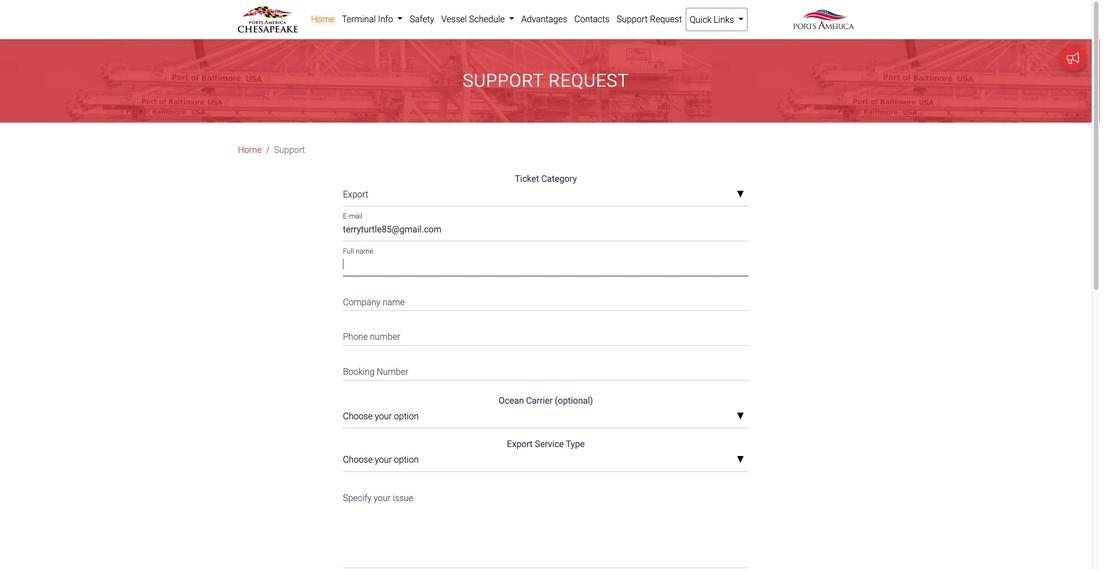 Task type: vqa. For each thing, say whether or not it's contained in the screenshot.
brokers) on the left bottom of the page
no



Task type: describe. For each thing, give the bounding box(es) containing it.
Company name text field
[[343, 290, 749, 311]]

1 choose your option from the top
[[343, 411, 419, 422]]

name for full name
[[356, 247, 374, 255]]

0 vertical spatial support
[[617, 14, 648, 24]]

full
[[343, 247, 354, 255]]

contacts
[[575, 14, 610, 24]]

ticket category
[[515, 173, 577, 184]]

quick links
[[690, 14, 737, 25]]

1 choose from the top
[[343, 411, 373, 422]]

3 ▼ from the top
[[737, 455, 745, 464]]

company
[[343, 297, 381, 307]]

Specify your issue text field
[[343, 485, 749, 568]]

1 vertical spatial request
[[549, 70, 629, 91]]

Phone number text field
[[343, 324, 749, 346]]

quick links link
[[686, 8, 748, 31]]

booking number
[[343, 366, 409, 377]]

service
[[535, 439, 564, 449]]

specify
[[343, 492, 372, 503]]

Booking Number text field
[[343, 359, 749, 381]]

2 vertical spatial your
[[374, 492, 391, 503]]

0 horizontal spatial home link
[[238, 143, 262, 157]]

2 choose from the top
[[343, 454, 373, 465]]

company name
[[343, 297, 405, 307]]

1 vertical spatial your
[[375, 454, 392, 465]]

number
[[377, 366, 409, 377]]

advantages
[[522, 14, 568, 24]]

0 vertical spatial your
[[375, 411, 392, 422]]

export for export
[[343, 189, 369, 200]]

mail
[[349, 212, 363, 220]]

booking
[[343, 366, 375, 377]]

1 vertical spatial support
[[463, 70, 544, 91]]

Full name text field
[[343, 255, 749, 276]]

2 option from the top
[[394, 454, 419, 465]]

terminal
[[342, 14, 376, 24]]

E-mail email field
[[343, 220, 749, 241]]

ocean
[[499, 395, 524, 406]]

export service type
[[507, 439, 585, 449]]

1 option from the top
[[394, 411, 419, 422]]

full name
[[343, 247, 374, 255]]

1 vertical spatial home
[[238, 145, 262, 155]]

specify your issue
[[343, 492, 414, 503]]

terminal info
[[342, 14, 396, 24]]

safety
[[410, 14, 435, 24]]

issue
[[393, 492, 414, 503]]

safety link
[[406, 8, 438, 30]]

e-
[[343, 212, 349, 220]]

phone
[[343, 332, 368, 342]]

e-mail
[[343, 212, 363, 220]]

0 vertical spatial support request
[[617, 14, 682, 24]]



Task type: locate. For each thing, give the bounding box(es) containing it.
1 horizontal spatial name
[[383, 297, 405, 307]]

1 vertical spatial support request
[[463, 70, 629, 91]]

0 vertical spatial option
[[394, 411, 419, 422]]

0 vertical spatial name
[[356, 247, 374, 255]]

2 choose your option from the top
[[343, 454, 419, 465]]

1 ▼ from the top
[[737, 190, 745, 199]]

0 vertical spatial request
[[650, 14, 682, 24]]

option down "number"
[[394, 411, 419, 422]]

1 horizontal spatial request
[[650, 14, 682, 24]]

name right full
[[356, 247, 374, 255]]

carrier
[[526, 395, 553, 406]]

0 horizontal spatial home
[[238, 145, 262, 155]]

0 horizontal spatial request
[[549, 70, 629, 91]]

choose up specify
[[343, 454, 373, 465]]

support request
[[617, 14, 682, 24], [463, 70, 629, 91]]

2 vertical spatial support
[[274, 145, 305, 155]]

1 vertical spatial option
[[394, 454, 419, 465]]

request
[[650, 14, 682, 24], [549, 70, 629, 91]]

export left service
[[507, 439, 533, 449]]

2 vertical spatial ▼
[[737, 455, 745, 464]]

name right company
[[383, 297, 405, 307]]

schedule
[[469, 14, 505, 24]]

support
[[617, 14, 648, 24], [463, 70, 544, 91], [274, 145, 305, 155]]

your up specify your issue
[[375, 454, 392, 465]]

1 horizontal spatial home link
[[308, 8, 338, 30]]

name for company name
[[383, 297, 405, 307]]

advantages link
[[518, 8, 571, 30]]

1 horizontal spatial home
[[311, 14, 335, 24]]

terminal info link
[[338, 8, 406, 30]]

your down 'booking number'
[[375, 411, 392, 422]]

export
[[343, 189, 369, 200], [507, 439, 533, 449]]

0 vertical spatial ▼
[[737, 190, 745, 199]]

quick
[[690, 14, 712, 25]]

choose
[[343, 411, 373, 422], [343, 454, 373, 465]]

(optional)
[[555, 395, 593, 406]]

1 vertical spatial choose your option
[[343, 454, 419, 465]]

option up issue
[[394, 454, 419, 465]]

0 vertical spatial home link
[[308, 8, 338, 30]]

option
[[394, 411, 419, 422], [394, 454, 419, 465]]

choose down booking
[[343, 411, 373, 422]]

contacts link
[[571, 8, 614, 30]]

category
[[542, 173, 577, 184]]

1 vertical spatial ▼
[[737, 412, 745, 421]]

0 vertical spatial export
[[343, 189, 369, 200]]

1 vertical spatial home link
[[238, 143, 262, 157]]

choose your option
[[343, 411, 419, 422], [343, 454, 419, 465]]

links
[[714, 14, 735, 25]]

number
[[370, 332, 400, 342]]

1 horizontal spatial support
[[463, 70, 544, 91]]

choose your option up specify your issue
[[343, 454, 419, 465]]

1 horizontal spatial export
[[507, 439, 533, 449]]

0 vertical spatial choose
[[343, 411, 373, 422]]

home link
[[308, 8, 338, 30], [238, 143, 262, 157]]

your left issue
[[374, 492, 391, 503]]

your
[[375, 411, 392, 422], [375, 454, 392, 465], [374, 492, 391, 503]]

2 ▼ from the top
[[737, 412, 745, 421]]

info
[[378, 14, 393, 24]]

1 vertical spatial name
[[383, 297, 405, 307]]

support request link
[[614, 8, 686, 30]]

export up mail
[[343, 189, 369, 200]]

type
[[566, 439, 585, 449]]

▼
[[737, 190, 745, 199], [737, 412, 745, 421], [737, 455, 745, 464]]

choose your option down 'booking number'
[[343, 411, 419, 422]]

0 horizontal spatial name
[[356, 247, 374, 255]]

1 vertical spatial export
[[507, 439, 533, 449]]

0 horizontal spatial support
[[274, 145, 305, 155]]

export for export service type
[[507, 439, 533, 449]]

vessel schedule link
[[438, 8, 518, 30]]

0 vertical spatial choose your option
[[343, 411, 419, 422]]

vessel
[[442, 14, 467, 24]]

1 vertical spatial choose
[[343, 454, 373, 465]]

2 horizontal spatial support
[[617, 14, 648, 24]]

0 vertical spatial home
[[311, 14, 335, 24]]

phone number
[[343, 332, 400, 342]]

vessel schedule
[[442, 14, 507, 24]]

home
[[311, 14, 335, 24], [238, 145, 262, 155]]

name
[[356, 247, 374, 255], [383, 297, 405, 307]]

0 horizontal spatial export
[[343, 189, 369, 200]]

ocean carrier (optional)
[[499, 395, 593, 406]]

ticket
[[515, 173, 539, 184]]



